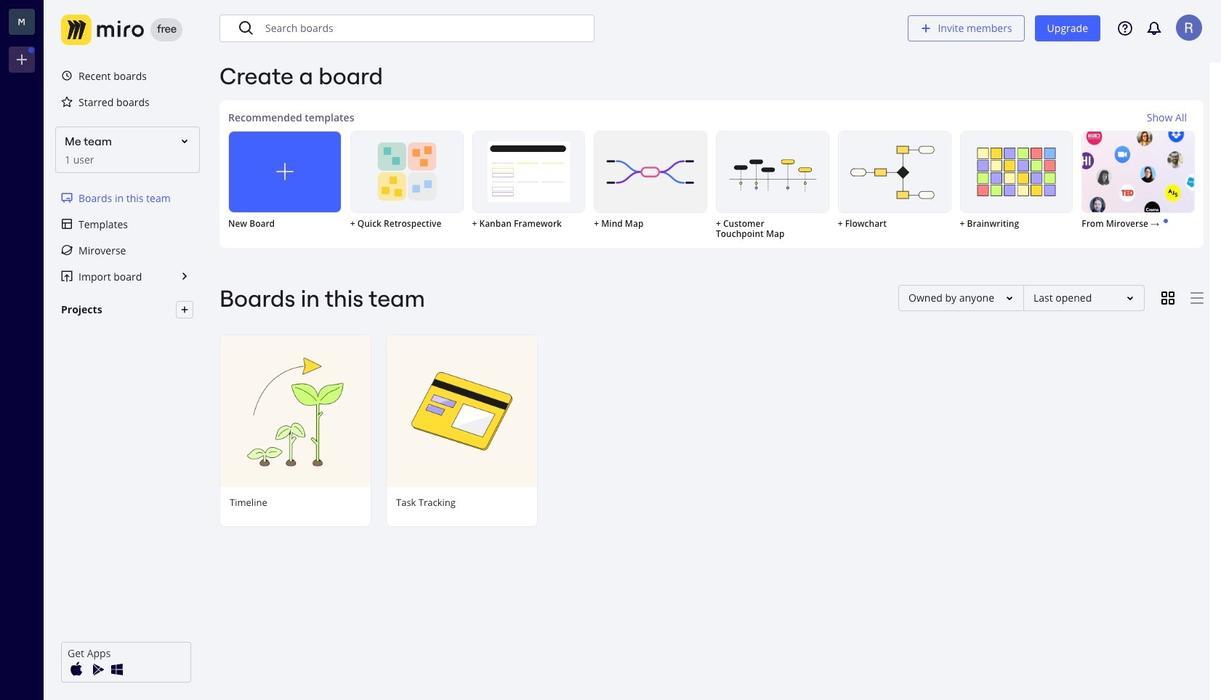 Task type: locate. For each thing, give the bounding box(es) containing it.
spagx image
[[61, 96, 73, 108], [276, 163, 294, 181], [61, 244, 73, 256]]

current team section region
[[52, 185, 202, 289]]

group
[[220, 335, 1204, 545]]

star the task tracking board element
[[514, 487, 532, 526]]

img image
[[61, 15, 144, 45], [68, 661, 85, 679], [88, 661, 105, 679], [108, 661, 126, 679]]

2 vertical spatial spagx image
[[61, 244, 73, 256]]

switch to me team image
[[9, 9, 35, 35]]

spagx image
[[238, 20, 255, 37], [61, 70, 73, 81], [61, 218, 73, 230], [61, 271, 73, 282], [180, 305, 189, 314], [346, 493, 367, 513]]

spagx image inside current team section region
[[61, 244, 73, 256]]



Task type: describe. For each thing, give the bounding box(es) containing it.
feed image
[[1146, 20, 1164, 37]]

0 vertical spatial spagx image
[[61, 96, 73, 108]]

1 vertical spatial spagx image
[[276, 163, 294, 181]]

learning center image
[[1119, 21, 1133, 36]]

Search boards text field
[[265, 15, 584, 41]]

user menu: ruby anderson image
[[1177, 15, 1203, 41]]



Task type: vqa. For each thing, say whether or not it's contained in the screenshot.
1st tab from left
no



